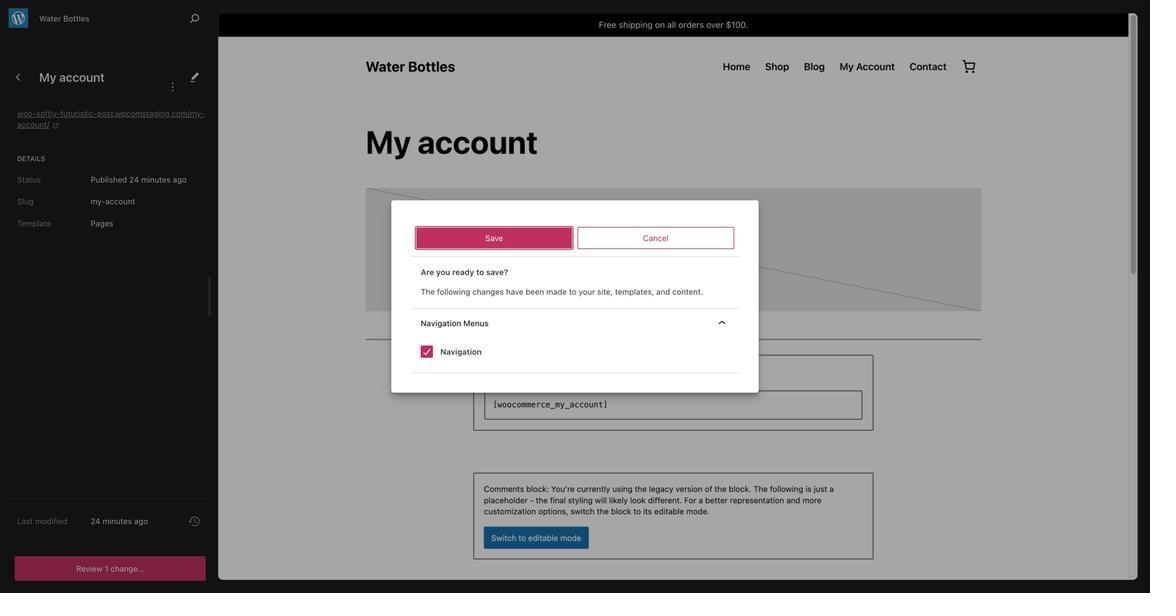 Task type: locate. For each thing, give the bounding box(es) containing it.
1 horizontal spatial account
[[105, 197, 135, 206]]

1 vertical spatial to
[[569, 287, 577, 296]]

details
[[17, 155, 45, 163]]

24
[[91, 517, 100, 526]]

your
[[579, 287, 595, 296]]

navigation down navigation menus at the left of the page
[[441, 347, 482, 356]]

my
[[39, 70, 56, 84]]

open command palette image
[[188, 11, 202, 26]]

to right the "ready"
[[477, 268, 484, 277]]

0 vertical spatial account
[[59, 70, 105, 84]]

pages
[[91, 219, 113, 228]]

to left your
[[569, 287, 577, 296]]

0 horizontal spatial account
[[59, 70, 105, 84]]

0 vertical spatial navigation
[[421, 319, 462, 328]]

account down published
[[105, 197, 135, 206]]

last
[[17, 517, 33, 526]]

1 vertical spatial navigation
[[441, 347, 482, 356]]

woo-softly-futuristic-post.wpcomstaging.com/my- account/ link
[[17, 108, 206, 130]]

minutes
[[103, 517, 132, 526]]

and
[[657, 287, 671, 296]]

cancel button
[[578, 227, 735, 249]]

navigation
[[421, 319, 462, 328], [441, 347, 482, 356]]

cancel
[[644, 234, 669, 243]]

ready
[[453, 268, 475, 277]]

softly-
[[36, 109, 60, 118]]

to
[[477, 268, 484, 277], [569, 287, 577, 296]]

1 vertical spatial account
[[105, 197, 135, 206]]

water
[[39, 14, 61, 23]]

published
[[91, 175, 129, 184]]

status
[[17, 175, 41, 184]]

navigation up navigation option
[[421, 319, 462, 328]]

templates,
[[616, 287, 655, 296]]

0 horizontal spatial to
[[477, 268, 484, 277]]

you
[[437, 268, 451, 277]]

review
[[76, 564, 103, 573]]

1 horizontal spatial to
[[569, 287, 577, 296]]

account right my
[[59, 70, 105, 84]]

menus
[[464, 319, 489, 328]]

navigation inside dropdown button
[[421, 319, 462, 328]]

slug
[[17, 197, 34, 206]]

0 vertical spatial to
[[477, 268, 484, 277]]

account
[[59, 70, 105, 84], [105, 197, 135, 206]]

account/
[[17, 120, 49, 129]]

the following changes have been made to your site, templates, and content.
[[421, 287, 704, 296]]

my-
[[91, 197, 105, 206]]



Task type: describe. For each thing, give the bounding box(es) containing it.
navigation for navigation
[[441, 347, 482, 356]]

woo-
[[17, 109, 36, 118]]

1
[[105, 564, 108, 573]]

made
[[547, 287, 567, 296]]

are you ready to save?
[[421, 268, 509, 277]]

are
[[421, 268, 434, 277]]

navigation menus button
[[411, 309, 740, 338]]

modified
[[35, 517, 68, 526]]

following
[[437, 287, 471, 296]]

navigation for navigation menus
[[421, 319, 462, 328]]

account for my-account
[[105, 197, 135, 206]]

site,
[[598, 287, 613, 296]]

24 minutes ago
[[91, 517, 148, 526]]

Navigation checkbox
[[421, 346, 433, 358]]

change…
[[111, 564, 144, 573]]

template
[[17, 219, 51, 228]]

site icon image
[[9, 8, 28, 28]]

save button
[[416, 227, 573, 249]]

review 1 change… button
[[15, 556, 206, 581]]

content.
[[673, 287, 704, 296]]

the
[[421, 287, 435, 296]]

edit image
[[188, 70, 202, 85]]

bottles
[[63, 14, 89, 23]]

last modified
[[17, 517, 68, 526]]

account for my account
[[59, 70, 105, 84]]

ago
[[134, 517, 148, 526]]

save?
[[487, 268, 509, 277]]

save
[[486, 234, 503, 243]]

woo-softly-futuristic-post.wpcomstaging.com/my- account/
[[17, 109, 205, 129]]

futuristic-
[[60, 109, 97, 118]]

post.wpcomstaging.com/my-
[[97, 109, 205, 118]]

water bottles
[[39, 14, 89, 23]]

navigation menus
[[421, 319, 489, 328]]

my-account
[[91, 197, 135, 206]]

changes
[[473, 287, 504, 296]]

back image
[[11, 70, 26, 85]]

review 1 change…
[[76, 564, 144, 573]]

my account
[[39, 70, 105, 84]]

have
[[506, 287, 524, 296]]

been
[[526, 287, 544, 296]]



Task type: vqa. For each thing, say whether or not it's contained in the screenshot.
'Review 1 change…' on the bottom left
yes



